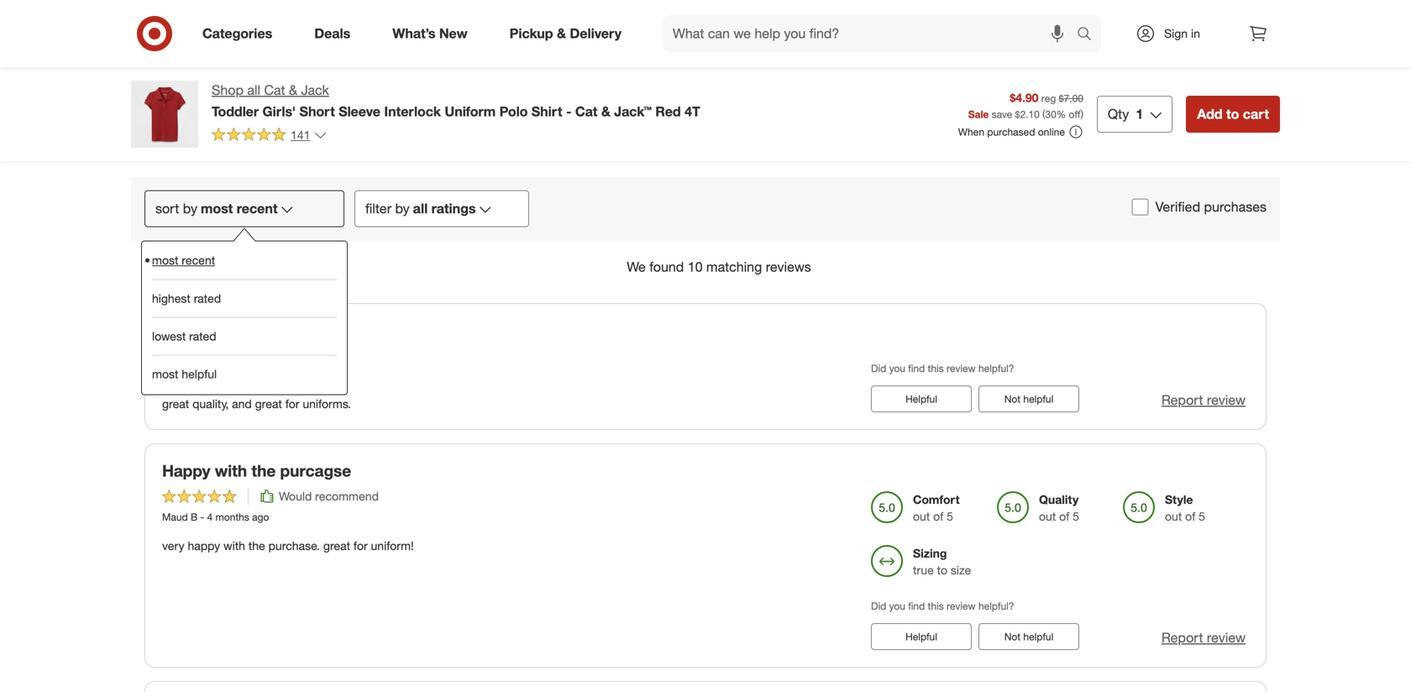 Task type: describe. For each thing, give the bounding box(es) containing it.
ago for the
[[252, 510, 269, 523]]

occasion button
[[435, 61, 519, 98]]

1 report review button from the top
[[1161, 391, 1246, 410]]

report review for second report review button from the bottom
[[1161, 392, 1246, 408]]

red
[[655, 103, 681, 120]]

5 for style out of 5
[[1199, 509, 1205, 523]]

1 this from the top
[[928, 362, 944, 375]]

matching
[[706, 259, 762, 275]]

sizing true to size
[[913, 546, 971, 577]]

- inside shop all cat & jack toddler girls' short sleeve interlock uniform polo shirt - cat & jack™ red 4t
[[566, 103, 572, 120]]

fabric
[[686, 72, 719, 86]]

purchase.
[[268, 538, 320, 553]]

verified purchases
[[1155, 199, 1267, 215]]

when
[[958, 126, 984, 138]]

lowest
[[152, 329, 186, 343]]

$4.90 reg $7.00 sale save $ 2.10 ( 30 % off )
[[968, 90, 1083, 120]]

and
[[232, 396, 252, 411]]

pickup & delivery link
[[495, 15, 643, 52]]

found
[[649, 259, 684, 275]]

rated for lowest rated
[[189, 329, 216, 343]]

report review for 1st report review button from the bottom of the page
[[1161, 629, 1246, 646]]

uniform!
[[371, 538, 414, 553]]

30
[[1045, 108, 1056, 120]]

sign in
[[1164, 26, 1200, 41]]

pattern
[[850, 72, 888, 86]]

Verified purchases checkbox
[[1132, 198, 1149, 215]]

recommend
[[315, 489, 379, 503]]

months for with
[[215, 510, 249, 523]]

1 vertical spatial for
[[285, 396, 299, 411]]

categories
[[202, 25, 272, 42]]

helpful button for second report review button from the bottom
[[871, 386, 972, 412]]

search
[[1069, 27, 1110, 43]]

purchases
[[1204, 199, 1267, 215]]

out for style out of 5
[[1165, 509, 1182, 523]]

most helpful link
[[152, 355, 337, 392]]

report for 1st report review button from the bottom of the page
[[1161, 629, 1203, 646]]

did for helpful button for 1st report review button from the bottom of the page
[[871, 599, 886, 612]]

sort
[[155, 200, 179, 217]]

not helpful for second report review button from the bottom
[[1004, 393, 1053, 405]]

(
[[1042, 108, 1045, 120]]

most for most helpful
[[152, 366, 178, 381]]

reg
[[1041, 92, 1056, 105]]

purcagse
[[280, 461, 351, 480]]

2.10
[[1020, 108, 1040, 120]]

sale
[[968, 108, 989, 120]]

add to cart
[[1197, 106, 1269, 122]]

maud b - 4 months ago for with
[[162, 510, 269, 523]]

would recommend
[[279, 489, 379, 503]]

quality
[[1039, 492, 1079, 507]]

highest rated
[[152, 291, 221, 306]]

to for reviews related to
[[760, 22, 776, 42]]

fabric button
[[669, 61, 736, 98]]

girls'
[[262, 103, 296, 120]]

highest
[[152, 291, 190, 306]]

filter
[[365, 200, 391, 217]]

0 vertical spatial helpful
[[182, 366, 217, 381]]

1 vertical spatial all
[[413, 200, 428, 217]]

style button
[[916, 61, 976, 98]]

reviews
[[635, 22, 699, 42]]

lowest rated link
[[152, 317, 337, 355]]

happy
[[162, 461, 210, 480]]

find for second report review button from the bottom
[[908, 362, 925, 375]]

0 horizontal spatial &
[[289, 82, 297, 98]]

happy with the purcagse
[[162, 461, 351, 480]]

)
[[1081, 108, 1083, 120]]

online
[[1038, 126, 1065, 138]]

1 horizontal spatial great
[[255, 396, 282, 411]]

new
[[439, 25, 468, 42]]

great for uniforms!
[[162, 321, 305, 340]]

great quality, and great for uniforms.
[[162, 396, 351, 411]]

0 vertical spatial cat
[[264, 82, 285, 98]]

0 vertical spatial &
[[557, 25, 566, 42]]

size
[[546, 72, 568, 86]]

maud b - 4 months ago for for
[[162, 369, 269, 381]]

b for happy
[[191, 510, 198, 523]]

0 vertical spatial most
[[201, 200, 233, 217]]

0 vertical spatial the
[[251, 461, 276, 480]]

%
[[1056, 108, 1066, 120]]

shop
[[212, 82, 244, 98]]

of for quality
[[1059, 509, 1069, 523]]

size button
[[529, 61, 585, 98]]

off
[[1069, 108, 1081, 120]]

purchased
[[987, 126, 1035, 138]]

2 report review button from the top
[[1161, 628, 1246, 647]]

$7.00
[[1059, 92, 1083, 105]]

deals
[[314, 25, 350, 42]]

report for second report review button from the bottom
[[1161, 392, 1203, 408]]

sign
[[1164, 26, 1188, 41]]

5 for quality out of 5
[[1073, 509, 1079, 523]]

5 for comfort out of 5
[[947, 509, 953, 523]]

141
[[291, 128, 310, 142]]

recent inside most recent link
[[182, 253, 215, 267]]

comfort
[[913, 492, 960, 507]]

true
[[913, 563, 934, 577]]

helpful for helpful button corresponding to second report review button from the bottom
[[1023, 393, 1053, 405]]

of for comfort
[[933, 509, 943, 523]]

style
[[933, 72, 959, 86]]

$4.90
[[1010, 90, 1038, 105]]

uniforms.
[[303, 396, 351, 411]]

helpful button for 1st report review button from the bottom of the page
[[871, 623, 972, 650]]

1 not from the top
[[1004, 393, 1021, 405]]

1 vertical spatial cat
[[575, 103, 597, 120]]

material button
[[746, 61, 823, 98]]

to for sizing true to size
[[937, 563, 947, 577]]

quality,
[[192, 396, 229, 411]]

of for style
[[1185, 509, 1195, 523]]

did you find this review helpful? for second report review button from the bottom
[[871, 362, 1014, 375]]

polo
[[499, 103, 528, 120]]

10
[[688, 259, 703, 275]]

helpful for helpful button for 1st report review button from the bottom of the page
[[905, 630, 937, 643]]

wash
[[613, 72, 642, 86]]



Task type: locate. For each thing, give the bounding box(es) containing it.
0 vertical spatial you
[[889, 362, 905, 375]]

of inside comfort out of 5
[[933, 509, 943, 523]]

0 vertical spatial find
[[908, 362, 925, 375]]

cat right shirt
[[575, 103, 597, 120]]

5 inside comfort out of 5
[[947, 509, 953, 523]]

what's new link
[[378, 15, 489, 52]]

report review
[[1161, 392, 1246, 408], [1161, 629, 1246, 646]]

0 horizontal spatial 5
[[947, 509, 953, 523]]

all right "shop"
[[247, 82, 260, 98]]

1 vertical spatial rated
[[189, 329, 216, 343]]

What can we help you find? suggestions appear below search field
[[663, 15, 1081, 52]]

0 vertical spatial helpful button
[[871, 386, 972, 412]]

1 report review from the top
[[1161, 392, 1246, 408]]

helpful
[[905, 393, 937, 405], [905, 630, 937, 643]]

1 horizontal spatial 5
[[1073, 509, 1079, 523]]

5 inside style out of 5
[[1199, 509, 1205, 523]]

out inside comfort out of 5
[[913, 509, 930, 523]]

1 vertical spatial did you find this review helpful?
[[871, 599, 1014, 612]]

& left jack
[[289, 82, 297, 98]]

all inside shop all cat & jack toddler girls' short sleeve interlock uniform polo shirt - cat & jack™ red 4t
[[247, 82, 260, 98]]

1 helpful from the top
[[905, 393, 937, 405]]

search button
[[1069, 15, 1110, 55]]

reviews
[[766, 259, 811, 275]]

1 not helpful button from the top
[[978, 386, 1079, 412]]

cart
[[1243, 106, 1269, 122]]

1 horizontal spatial of
[[1059, 509, 1069, 523]]

1 vertical spatial -
[[200, 369, 204, 381]]

1 vertical spatial report review button
[[1161, 628, 1246, 647]]

2 b from the top
[[191, 510, 198, 523]]

1 vertical spatial did
[[871, 599, 886, 612]]

add to cart button
[[1186, 96, 1280, 133]]

style out of 5
[[1165, 492, 1205, 523]]

report review button
[[1161, 391, 1246, 410], [1161, 628, 1246, 647]]

2 this from the top
[[928, 599, 944, 612]]

to inside button
[[1226, 106, 1239, 122]]

maud b - 4 months ago
[[162, 369, 269, 381], [162, 510, 269, 523]]

out inside style out of 5
[[1165, 509, 1182, 523]]

5 inside quality out of 5
[[1073, 509, 1079, 523]]

1 vertical spatial find
[[908, 599, 925, 612]]

of down style
[[1185, 509, 1195, 523]]

of down comfort
[[933, 509, 943, 523]]

1 horizontal spatial &
[[557, 25, 566, 42]]

for left "uniform!"
[[354, 538, 368, 553]]

ratings
[[431, 200, 476, 217]]

- for happy with the purcagse
[[200, 510, 204, 523]]

ago for uniforms!
[[252, 369, 269, 381]]

2 you from the top
[[889, 599, 905, 612]]

1 4 from the top
[[207, 369, 213, 381]]

2 maud b - 4 months ago from the top
[[162, 510, 269, 523]]

0 vertical spatial all
[[247, 82, 260, 98]]

1 vertical spatial b
[[191, 510, 198, 523]]

by for sort by
[[183, 200, 197, 217]]

0 vertical spatial did
[[871, 362, 886, 375]]

1 5 from the left
[[947, 509, 953, 523]]

rated inside highest rated link
[[194, 291, 221, 306]]

0 vertical spatial months
[[215, 369, 249, 381]]

occasion
[[452, 72, 502, 86]]

1 horizontal spatial recent
[[237, 200, 278, 217]]

by for filter by
[[395, 200, 410, 217]]

size
[[951, 563, 971, 577]]

rated for highest rated
[[194, 291, 221, 306]]

2 horizontal spatial of
[[1185, 509, 1195, 523]]

0 vertical spatial not
[[1004, 393, 1021, 405]]

3 of from the left
[[1185, 509, 1195, 523]]

most
[[201, 200, 233, 217], [152, 253, 178, 267], [152, 366, 178, 381]]

1 not helpful from the top
[[1004, 393, 1053, 405]]

most right sort
[[201, 200, 233, 217]]

0 horizontal spatial recent
[[182, 253, 215, 267]]

review
[[947, 362, 976, 375], [1207, 392, 1246, 408], [947, 599, 976, 612], [1207, 629, 1246, 646]]

2 vertical spatial helpful
[[1023, 630, 1053, 643]]

1 horizontal spatial out
[[1039, 509, 1056, 523]]

0 vertical spatial recent
[[237, 200, 278, 217]]

1 vertical spatial 4
[[207, 510, 213, 523]]

rated right highest
[[194, 291, 221, 306]]

2 vertical spatial -
[[200, 510, 204, 523]]

2 vertical spatial for
[[354, 538, 368, 553]]

1 report from the top
[[1161, 392, 1203, 408]]

of down quality in the bottom of the page
[[1059, 509, 1069, 523]]

0 vertical spatial -
[[566, 103, 572, 120]]

uniforms!
[[234, 321, 305, 340]]

2 did from the top
[[871, 599, 886, 612]]

- up happy
[[200, 510, 204, 523]]

&
[[557, 25, 566, 42], [289, 82, 297, 98], [601, 103, 610, 120]]

categories link
[[188, 15, 293, 52]]

4 for for
[[207, 369, 213, 381]]

0 vertical spatial did you find this review helpful?
[[871, 362, 1014, 375]]

4 up quality,
[[207, 369, 213, 381]]

1 vertical spatial you
[[889, 599, 905, 612]]

cat
[[264, 82, 285, 98], [575, 103, 597, 120]]

great
[[162, 321, 204, 340]]

jack
[[301, 82, 329, 98]]

2 helpful? from the top
[[978, 599, 1014, 612]]

by right filter
[[395, 200, 410, 217]]

1 horizontal spatial by
[[395, 200, 410, 217]]

2 of from the left
[[1059, 509, 1069, 523]]

most down the lowest
[[152, 366, 178, 381]]

happy
[[188, 538, 220, 553]]

& right pickup
[[557, 25, 566, 42]]

1 out from the left
[[913, 509, 930, 523]]

helpful? for second report review button from the bottom
[[978, 362, 1014, 375]]

with
[[215, 461, 247, 480], [223, 538, 245, 553]]

what's
[[392, 25, 435, 42]]

1 vertical spatial maud b - 4 months ago
[[162, 510, 269, 523]]

2 horizontal spatial &
[[601, 103, 610, 120]]

for left the uniforms.
[[285, 396, 299, 411]]

0 vertical spatial helpful?
[[978, 362, 1014, 375]]

2 maud from the top
[[162, 510, 188, 523]]

out down quality in the bottom of the page
[[1039, 509, 1056, 523]]

1 vertical spatial maud
[[162, 510, 188, 523]]

0 vertical spatial b
[[191, 369, 198, 381]]

ago up "very happy with the purchase. great for uniform!"
[[252, 510, 269, 523]]

out down style
[[1165, 509, 1182, 523]]

2 find from the top
[[908, 599, 925, 612]]

1 vertical spatial ago
[[252, 510, 269, 523]]

rated inside lowest rated "link"
[[189, 329, 216, 343]]

related
[[703, 22, 756, 42]]

interlock
[[384, 103, 441, 120]]

out inside quality out of 5
[[1039, 509, 1056, 523]]

1 vertical spatial helpful?
[[978, 599, 1014, 612]]

ago up "great quality, and great for uniforms."
[[252, 369, 269, 381]]

this
[[928, 362, 944, 375], [928, 599, 944, 612]]

material
[[763, 72, 806, 86]]

lowest rated
[[152, 329, 216, 343]]

2 horizontal spatial for
[[354, 538, 368, 553]]

2 report review from the top
[[1161, 629, 1246, 646]]

qty
[[1108, 106, 1129, 122]]

months up happy
[[215, 510, 249, 523]]

2 4 from the top
[[207, 510, 213, 523]]

all left ratings at the left top
[[413, 200, 428, 217]]

1 did from the top
[[871, 362, 886, 375]]

uniform
[[445, 103, 496, 120]]

out
[[913, 509, 930, 523], [1039, 509, 1056, 523], [1165, 509, 1182, 523]]

1 maud from the top
[[162, 369, 188, 381]]

0 vertical spatial helpful
[[905, 393, 937, 405]]

2 helpful button from the top
[[871, 623, 972, 650]]

great right the and
[[255, 396, 282, 411]]

add
[[1197, 106, 1222, 122]]

save
[[992, 108, 1012, 120]]

months up the and
[[215, 369, 249, 381]]

1 vertical spatial to
[[1226, 106, 1239, 122]]

2 vertical spatial most
[[152, 366, 178, 381]]

0 vertical spatial this
[[928, 362, 944, 375]]

2 not from the top
[[1004, 630, 1021, 643]]

1 months from the top
[[215, 369, 249, 381]]

2 not helpful from the top
[[1004, 630, 1053, 643]]

1 horizontal spatial for
[[285, 396, 299, 411]]

0 vertical spatial to
[[760, 22, 776, 42]]

cat up girls'
[[264, 82, 285, 98]]

1 find from the top
[[908, 362, 925, 375]]

2 helpful from the top
[[905, 630, 937, 643]]

did you find this review helpful?
[[871, 362, 1014, 375], [871, 599, 1014, 612]]

2 months from the top
[[215, 510, 249, 523]]

not helpful for 1st report review button from the bottom of the page
[[1004, 630, 1053, 643]]

the left purchase.
[[248, 538, 265, 553]]

- right shirt
[[566, 103, 572, 120]]

maud up very
[[162, 510, 188, 523]]

0 vertical spatial maud
[[162, 369, 188, 381]]

0 horizontal spatial for
[[209, 321, 230, 340]]

pattern button
[[833, 61, 906, 98]]

great right purchase.
[[323, 538, 350, 553]]

1 horizontal spatial to
[[937, 563, 947, 577]]

of inside style out of 5
[[1185, 509, 1195, 523]]

1 ago from the top
[[252, 369, 269, 381]]

1 vertical spatial the
[[248, 538, 265, 553]]

sign in link
[[1121, 15, 1226, 52]]

not helpful button
[[978, 386, 1079, 412], [978, 623, 1079, 650]]

0 vertical spatial report review
[[1161, 392, 1246, 408]]

1 vertical spatial recent
[[182, 253, 215, 267]]

2 horizontal spatial out
[[1165, 509, 1182, 523]]

helpful for helpful button for 1st report review button from the bottom of the page
[[1023, 630, 1053, 643]]

0 horizontal spatial cat
[[264, 82, 285, 98]]

1 vertical spatial report review
[[1161, 629, 1246, 646]]

- up quality,
[[200, 369, 204, 381]]

sleeve
[[339, 103, 380, 120]]

0 horizontal spatial great
[[162, 396, 189, 411]]

maud down the lowest
[[162, 369, 188, 381]]

1 vertical spatial months
[[215, 510, 249, 523]]

of inside quality out of 5
[[1059, 509, 1069, 523]]

2 horizontal spatial great
[[323, 538, 350, 553]]

0 horizontal spatial by
[[183, 200, 197, 217]]

pickup
[[510, 25, 553, 42]]

we found 10 matching reviews
[[627, 259, 811, 275]]

most helpful
[[152, 366, 217, 381]]

we
[[627, 259, 646, 275]]

1 vertical spatial not helpful
[[1004, 630, 1053, 643]]

reviews related to
[[635, 22, 776, 42]]

delivery
[[570, 25, 622, 42]]

qty 1
[[1108, 106, 1143, 122]]

sizing
[[913, 546, 947, 560]]

2 out from the left
[[1039, 509, 1056, 523]]

to left size
[[937, 563, 947, 577]]

of
[[933, 509, 943, 523], [1059, 509, 1069, 523], [1185, 509, 1195, 523]]

0 horizontal spatial all
[[247, 82, 260, 98]]

b for great
[[191, 369, 198, 381]]

maud for great
[[162, 369, 188, 381]]

0 vertical spatial rated
[[194, 291, 221, 306]]

1 vertical spatial &
[[289, 82, 297, 98]]

by right sort
[[183, 200, 197, 217]]

1 vertical spatial not
[[1004, 630, 1021, 643]]

1 vertical spatial with
[[223, 538, 245, 553]]

most recent
[[152, 253, 215, 267]]

not helpful button for helpful button for 1st report review button from the bottom of the page
[[978, 623, 1079, 650]]

to
[[760, 22, 776, 42], [1226, 106, 1239, 122], [937, 563, 947, 577]]

months
[[215, 369, 249, 381], [215, 510, 249, 523]]

1 vertical spatial helpful
[[905, 630, 937, 643]]

did for helpful button corresponding to second report review button from the bottom
[[871, 362, 886, 375]]

image of toddler girls' short sleeve interlock uniform polo shirt - cat & jack™ red 4t image
[[131, 81, 198, 148]]

helpful for helpful button corresponding to second report review button from the bottom
[[905, 393, 937, 405]]

did you find this review helpful? for 1st report review button from the bottom of the page
[[871, 599, 1014, 612]]

5
[[947, 509, 953, 523], [1073, 509, 1079, 523], [1199, 509, 1205, 523]]

you for helpful button for 1st report review button from the bottom of the page
[[889, 599, 905, 612]]

shirt
[[531, 103, 562, 120]]

2 ago from the top
[[252, 510, 269, 523]]

0 vertical spatial ago
[[252, 369, 269, 381]]

0 vertical spatial 4
[[207, 369, 213, 381]]

1 of from the left
[[933, 509, 943, 523]]

jack™
[[614, 103, 652, 120]]

4t
[[685, 103, 700, 120]]

to inside sizing true to size
[[937, 563, 947, 577]]

1 vertical spatial most
[[152, 253, 178, 267]]

1 maud b - 4 months ago from the top
[[162, 369, 269, 381]]

1 vertical spatial helpful button
[[871, 623, 972, 650]]

0 vertical spatial report
[[1161, 392, 1203, 408]]

you for helpful button corresponding to second report review button from the bottom
[[889, 362, 905, 375]]

maud b - 4 months ago up happy
[[162, 510, 269, 523]]

2 horizontal spatial to
[[1226, 106, 1239, 122]]

maud
[[162, 369, 188, 381], [162, 510, 188, 523]]

when purchased online
[[958, 126, 1065, 138]]

deals link
[[300, 15, 371, 52]]

maud for happy
[[162, 510, 188, 523]]

what's new
[[392, 25, 468, 42]]

0 vertical spatial for
[[209, 321, 230, 340]]

3 5 from the left
[[1199, 509, 1205, 523]]

for right great
[[209, 321, 230, 340]]

out for quality out of 5
[[1039, 509, 1056, 523]]

find
[[908, 362, 925, 375], [908, 599, 925, 612]]

3 out from the left
[[1165, 509, 1182, 523]]

1 helpful button from the top
[[871, 386, 972, 412]]

recent up most recent link at the top of the page
[[237, 200, 278, 217]]

1 vertical spatial not helpful button
[[978, 623, 1079, 650]]

comfort out of 5
[[913, 492, 960, 523]]

0 vertical spatial report review button
[[1161, 391, 1246, 410]]

0 horizontal spatial to
[[760, 22, 776, 42]]

1 vertical spatial this
[[928, 599, 944, 612]]

2 5 from the left
[[1073, 509, 1079, 523]]

great down most helpful
[[162, 396, 189, 411]]

0 vertical spatial with
[[215, 461, 247, 480]]

shop all cat & jack toddler girls' short sleeve interlock uniform polo shirt - cat & jack™ red 4t
[[212, 82, 700, 120]]

1 by from the left
[[183, 200, 197, 217]]

2 vertical spatial &
[[601, 103, 610, 120]]

4 up happy
[[207, 510, 213, 523]]

most for most recent
[[152, 253, 178, 267]]

find for 1st report review button from the bottom of the page
[[908, 599, 925, 612]]

helpful? for 1st report review button from the bottom of the page
[[978, 599, 1014, 612]]

0 horizontal spatial of
[[933, 509, 943, 523]]

b up quality,
[[191, 369, 198, 381]]

0 vertical spatial maud b - 4 months ago
[[162, 369, 269, 381]]

to right add
[[1226, 106, 1239, 122]]

you
[[889, 362, 905, 375], [889, 599, 905, 612]]

not helpful button for helpful button corresponding to second report review button from the bottom
[[978, 386, 1079, 412]]

out for comfort out of 5
[[913, 509, 930, 523]]

wash button
[[596, 61, 659, 98]]

recent up highest rated
[[182, 253, 215, 267]]

helpful button
[[871, 386, 972, 412], [871, 623, 972, 650]]

most up highest
[[152, 253, 178, 267]]

2 horizontal spatial 5
[[1199, 509, 1205, 523]]

1 vertical spatial report
[[1161, 629, 1203, 646]]

recent
[[237, 200, 278, 217], [182, 253, 215, 267]]

1 helpful? from the top
[[978, 362, 1014, 375]]

the left purcagse
[[251, 461, 276, 480]]

1 vertical spatial helpful
[[1023, 393, 1053, 405]]

for
[[209, 321, 230, 340], [285, 396, 299, 411], [354, 538, 368, 553]]

maud b - 4 months ago up quality,
[[162, 369, 269, 381]]

0 horizontal spatial out
[[913, 509, 930, 523]]

1 did you find this review helpful? from the top
[[871, 362, 1014, 375]]

2 vertical spatial to
[[937, 563, 947, 577]]

0 vertical spatial not helpful button
[[978, 386, 1079, 412]]

141 link
[[212, 127, 327, 146]]

& left jack™
[[601, 103, 610, 120]]

0 vertical spatial not helpful
[[1004, 393, 1053, 405]]

1 horizontal spatial all
[[413, 200, 428, 217]]

2 not helpful button from the top
[[978, 623, 1079, 650]]

to right related
[[760, 22, 776, 42]]

1 horizontal spatial cat
[[575, 103, 597, 120]]

- for great for uniforms!
[[200, 369, 204, 381]]

1 you from the top
[[889, 362, 905, 375]]

not
[[1004, 393, 1021, 405], [1004, 630, 1021, 643]]

2 did you find this review helpful? from the top
[[871, 599, 1014, 612]]

toddler
[[212, 103, 259, 120]]

2 report from the top
[[1161, 629, 1203, 646]]

b up happy
[[191, 510, 198, 523]]

4 for with
[[207, 510, 213, 523]]

filter by all ratings
[[365, 200, 476, 217]]

2 by from the left
[[395, 200, 410, 217]]

months for for
[[215, 369, 249, 381]]

rated right the lowest
[[189, 329, 216, 343]]

out down comfort
[[913, 509, 930, 523]]

1 b from the top
[[191, 369, 198, 381]]



Task type: vqa. For each thing, say whether or not it's contained in the screenshot.
Qty
yes



